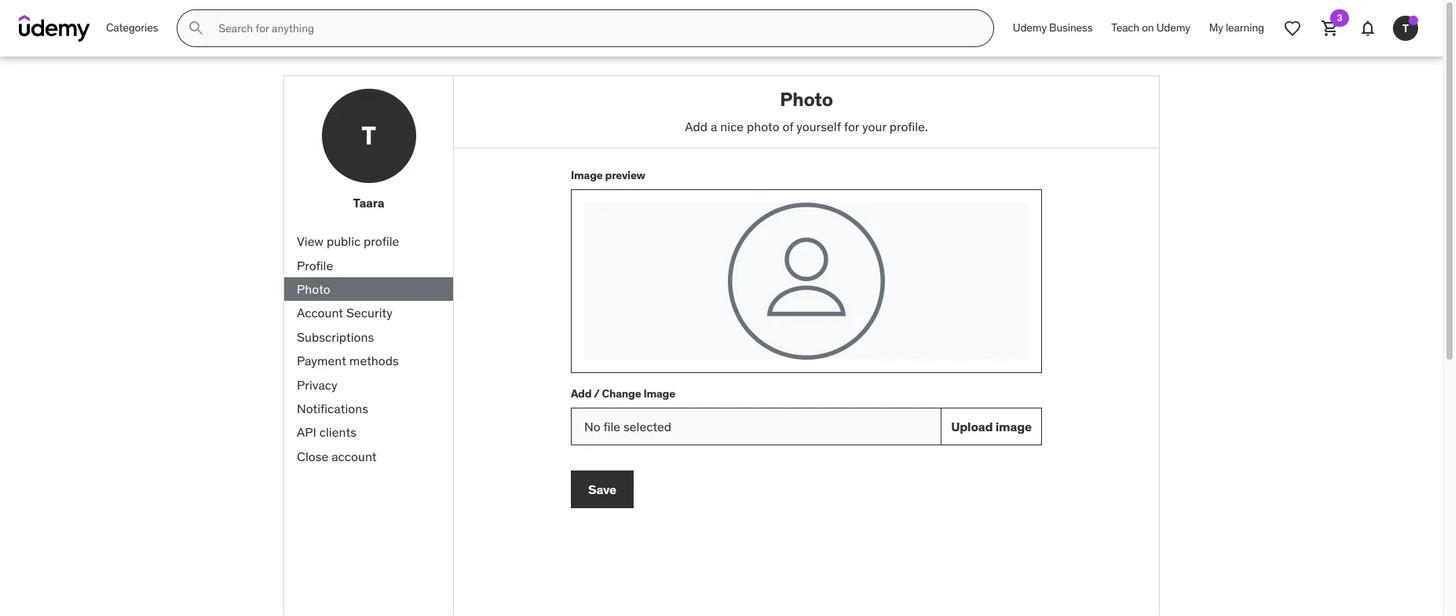 Task type: vqa. For each thing, say whether or not it's contained in the screenshot.
Subscriptions on the bottom left of the page
yes



Task type: describe. For each thing, give the bounding box(es) containing it.
on
[[1143, 21, 1155, 35]]

udemy business link
[[1004, 9, 1103, 47]]

save
[[589, 481, 617, 497]]

teach
[[1112, 21, 1140, 35]]

photo link
[[284, 277, 453, 301]]

t inside 'link'
[[1403, 21, 1410, 35]]

3
[[1338, 12, 1343, 24]]

3 link
[[1312, 9, 1350, 47]]

shopping cart with 3 items image
[[1322, 19, 1340, 38]]

0 horizontal spatial add
[[571, 386, 592, 401]]

teach on udemy
[[1112, 21, 1191, 35]]

categories button
[[97, 9, 168, 47]]

/
[[594, 386, 600, 401]]

you have alerts image
[[1410, 16, 1419, 25]]

account security link
[[284, 301, 453, 325]]

of
[[783, 118, 794, 134]]

learning
[[1226, 21, 1265, 35]]

notifications link
[[284, 397, 453, 421]]

1 udemy from the left
[[1013, 21, 1047, 35]]

wishlist image
[[1284, 19, 1303, 38]]

Search for anything text field
[[216, 15, 975, 42]]

my learning link
[[1200, 9, 1274, 47]]

teach on udemy link
[[1103, 9, 1200, 47]]

notifications
[[297, 401, 369, 416]]

api clients link
[[284, 421, 453, 444]]

notifications image
[[1359, 19, 1378, 38]]

yourself
[[797, 118, 841, 134]]

subscriptions link
[[284, 325, 453, 349]]

business
[[1050, 21, 1093, 35]]

profile
[[364, 234, 399, 249]]

preview
[[605, 168, 646, 182]]

account
[[332, 448, 377, 464]]

payment methods
[[297, 353, 399, 369]]

payment methods link
[[284, 349, 453, 373]]

categories
[[106, 21, 158, 35]]

photo for photo
[[297, 281, 331, 297]]

security
[[346, 305, 393, 321]]

my
[[1210, 21, 1224, 35]]

close
[[297, 448, 329, 464]]

photo add a nice photo of yourself for your profile.
[[685, 87, 929, 134]]

image preview
[[571, 168, 646, 182]]

0 horizontal spatial image
[[571, 168, 603, 182]]

api
[[297, 425, 317, 440]]



Task type: locate. For each thing, give the bounding box(es) containing it.
t link
[[1388, 9, 1425, 47]]

photo up the yourself
[[780, 87, 834, 112]]

photo for photo add a nice photo of yourself for your profile.
[[780, 87, 834, 112]]

account
[[297, 305, 343, 321]]

photo down the profile at the top of page
[[297, 281, 331, 297]]

1 horizontal spatial add
[[685, 118, 708, 134]]

image
[[571, 168, 603, 182], [644, 386, 676, 401]]

image left preview
[[571, 168, 603, 182]]

1 vertical spatial add
[[571, 386, 592, 401]]

view public profile link
[[284, 230, 453, 253]]

1 vertical spatial image
[[644, 386, 676, 401]]

udemy image
[[19, 15, 90, 42]]

my learning
[[1210, 21, 1265, 35]]

add left a
[[685, 118, 708, 134]]

1 horizontal spatial udemy
[[1157, 21, 1191, 35]]

a
[[711, 118, 718, 134]]

profile.
[[890, 118, 929, 134]]

0 horizontal spatial t
[[362, 119, 376, 151]]

your
[[863, 118, 887, 134]]

taara
[[353, 195, 385, 211]]

0 horizontal spatial photo
[[297, 281, 331, 297]]

0 vertical spatial t
[[1403, 21, 1410, 35]]

udemy right on
[[1157, 21, 1191, 35]]

upload
[[952, 418, 993, 434]]

udemy
[[1013, 21, 1047, 35], [1157, 21, 1191, 35]]

photo
[[780, 87, 834, 112], [297, 281, 331, 297]]

for
[[844, 118, 860, 134]]

0 vertical spatial image
[[571, 168, 603, 182]]

upload image
[[952, 418, 1032, 434]]

public
[[327, 234, 361, 249]]

view
[[297, 234, 324, 249]]

methods
[[350, 353, 399, 369]]

profile
[[297, 257, 333, 273]]

add
[[685, 118, 708, 134], [571, 386, 592, 401]]

1 horizontal spatial photo
[[780, 87, 834, 112]]

view public profile
[[297, 234, 399, 249]]

1 horizontal spatial t
[[1403, 21, 1410, 35]]

1 vertical spatial t
[[362, 119, 376, 151]]

close account
[[297, 448, 377, 464]]

privacy link
[[284, 373, 453, 397]]

add left /
[[571, 386, 592, 401]]

0 horizontal spatial udemy
[[1013, 21, 1047, 35]]

image
[[996, 418, 1032, 434]]

save button
[[571, 471, 634, 509]]

0 vertical spatial photo
[[780, 87, 834, 112]]

photo inside the photo add a nice photo of yourself for your profile.
[[780, 87, 834, 112]]

t
[[1403, 21, 1410, 35], [362, 119, 376, 151]]

0 vertical spatial add
[[685, 118, 708, 134]]

add inside the photo add a nice photo of yourself for your profile.
[[685, 118, 708, 134]]

1 vertical spatial photo
[[297, 281, 331, 297]]

nice
[[721, 118, 744, 134]]

close account link
[[284, 444, 453, 468]]

privacy
[[297, 377, 338, 393]]

selected
[[624, 419, 672, 435]]

no file selected
[[585, 419, 672, 435]]

api clients
[[297, 425, 357, 440]]

t up 'taara'
[[362, 119, 376, 151]]

subscriptions
[[297, 329, 374, 345]]

clients
[[320, 425, 357, 440]]

account security
[[297, 305, 393, 321]]

image up selected
[[644, 386, 676, 401]]

change
[[602, 386, 642, 401]]

t right notifications icon
[[1403, 21, 1410, 35]]

udemy left the business
[[1013, 21, 1047, 35]]

photo
[[747, 118, 780, 134]]

submit search image
[[187, 19, 206, 38]]

udemy business
[[1013, 21, 1093, 35]]

profile link
[[284, 253, 453, 277]]

add / change image
[[571, 386, 676, 401]]

payment
[[297, 353, 347, 369]]

1 horizontal spatial image
[[644, 386, 676, 401]]

no
[[585, 419, 601, 435]]

2 udemy from the left
[[1157, 21, 1191, 35]]

file
[[604, 419, 621, 435]]



